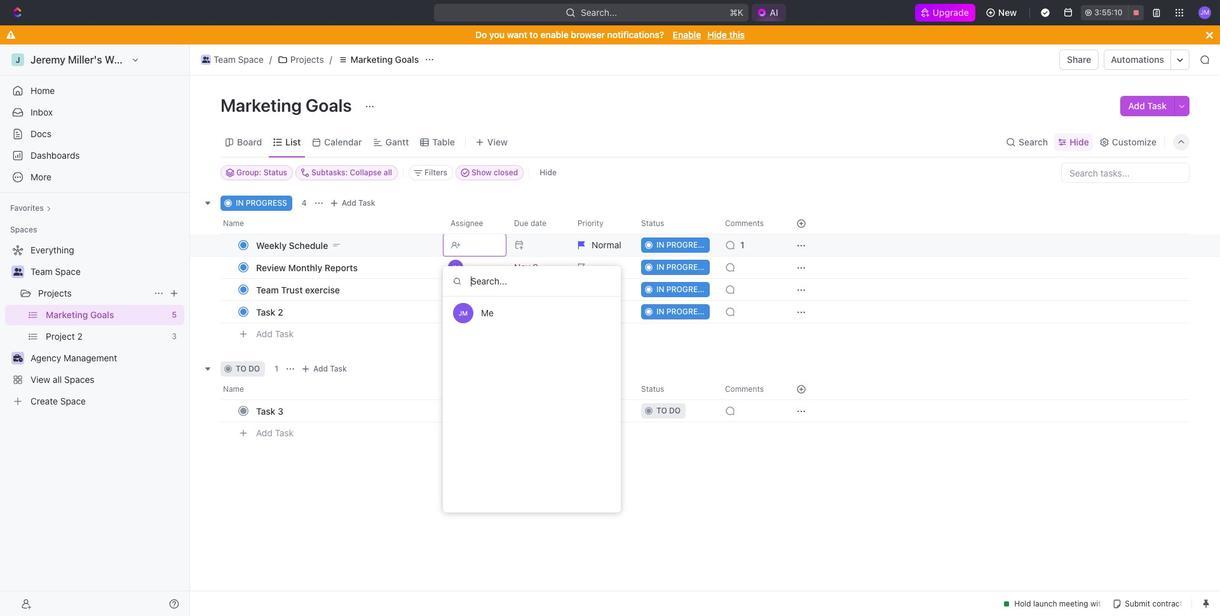 Task type: vqa. For each thing, say whether or not it's contained in the screenshot.
‎Task 2 at the left
yes



Task type: locate. For each thing, give the bounding box(es) containing it.
hide
[[708, 29, 727, 40], [1070, 136, 1089, 147], [540, 168, 557, 177]]

add task down ‎task 2
[[256, 328, 294, 339]]

team space right user group image
[[31, 266, 81, 277]]

1 horizontal spatial projects
[[290, 54, 324, 65]]

0 vertical spatial team
[[214, 54, 236, 65]]

tree
[[5, 240, 184, 412]]

add down ‎task
[[256, 328, 273, 339]]

gantt link
[[383, 133, 409, 151]]

1 vertical spatial space
[[55, 266, 81, 277]]

task up weekly schedule link
[[358, 198, 375, 208]]

me
[[481, 308, 494, 318]]

add task button up task 3 "link"
[[298, 362, 352, 377]]

add task up customize
[[1128, 100, 1167, 111]]

gantt
[[386, 136, 409, 147]]

favorites button
[[5, 201, 56, 216]]

docs link
[[5, 124, 184, 144]]

want
[[507, 29, 527, 40]]

1 horizontal spatial projects link
[[274, 52, 327, 67]]

1 horizontal spatial /
[[330, 54, 332, 65]]

add task button up customize
[[1121, 96, 1175, 116]]

to left do
[[236, 364, 246, 374]]

add
[[1128, 100, 1145, 111], [342, 198, 356, 208], [256, 328, 273, 339], [313, 364, 328, 374], [256, 428, 273, 438]]

add up weekly schedule link
[[342, 198, 356, 208]]

add for add task button under task 3
[[256, 428, 273, 438]]

share
[[1067, 54, 1092, 65]]

task 3
[[256, 406, 283, 417]]

inbox
[[31, 107, 53, 118]]

2 vertical spatial team
[[256, 284, 279, 295]]

2 horizontal spatial hide
[[1070, 136, 1089, 147]]

1 horizontal spatial team
[[214, 54, 236, 65]]

add task down task 3
[[256, 428, 294, 438]]

1 vertical spatial projects
[[38, 288, 72, 299]]

1 vertical spatial hide
[[1070, 136, 1089, 147]]

2
[[278, 307, 283, 317]]

browser
[[571, 29, 605, 40]]

spaces
[[10, 225, 37, 235]]

reports
[[325, 262, 358, 273]]

board link
[[235, 133, 262, 151]]

task down 2
[[275, 328, 294, 339]]

1 horizontal spatial space
[[238, 54, 264, 65]]

list
[[285, 136, 301, 147]]

do
[[475, 29, 487, 40]]

task up task 3 "link"
[[330, 364, 347, 374]]

to
[[530, 29, 538, 40], [236, 364, 246, 374]]

add up customize
[[1128, 100, 1145, 111]]

add task
[[1128, 100, 1167, 111], [342, 198, 375, 208], [256, 328, 294, 339], [313, 364, 347, 374], [256, 428, 294, 438]]

projects
[[290, 54, 324, 65], [38, 288, 72, 299]]

1 vertical spatial projects link
[[38, 283, 149, 304]]

marketing
[[351, 54, 393, 65], [221, 95, 302, 116]]

0 vertical spatial team space
[[214, 54, 264, 65]]

0 horizontal spatial team space link
[[31, 262, 182, 282]]

search...
[[581, 7, 617, 18]]

0 vertical spatial projects
[[290, 54, 324, 65]]

team space right user group icon
[[214, 54, 264, 65]]

0 horizontal spatial team
[[31, 266, 53, 277]]

0 vertical spatial space
[[238, 54, 264, 65]]

marketing goals
[[351, 54, 419, 65], [221, 95, 356, 116]]

space right user group icon
[[238, 54, 264, 65]]

home link
[[5, 81, 184, 101]]

1 horizontal spatial hide
[[708, 29, 727, 40]]

‎task
[[256, 307, 275, 317]]

0 horizontal spatial /
[[269, 54, 272, 65]]

tree inside sidebar navigation
[[5, 240, 184, 412]]

0 horizontal spatial marketing
[[221, 95, 302, 116]]

team space inside tree
[[31, 266, 81, 277]]

2 horizontal spatial team
[[256, 284, 279, 295]]

team space
[[214, 54, 264, 65], [31, 266, 81, 277]]

team up ‎task
[[256, 284, 279, 295]]

favorites
[[10, 203, 44, 213]]

in progress
[[236, 198, 287, 208]]

task 3 link
[[253, 402, 440, 420]]

sidebar navigation
[[0, 44, 190, 616]]

add task button
[[1121, 96, 1175, 116], [326, 196, 380, 211], [250, 327, 299, 342], [298, 362, 352, 377], [250, 426, 299, 441]]

0 vertical spatial team space link
[[198, 52, 267, 67]]

task
[[1148, 100, 1167, 111], [358, 198, 375, 208], [275, 328, 294, 339], [330, 364, 347, 374], [256, 406, 275, 417], [275, 428, 294, 438]]

0 horizontal spatial space
[[55, 266, 81, 277]]

2 / from the left
[[330, 54, 332, 65]]

new button
[[981, 3, 1025, 23]]

weekly schedule link
[[253, 236, 440, 255]]

add task for add task button below ‎task 2
[[256, 328, 294, 339]]

team right user group image
[[31, 266, 53, 277]]

hide inside hide button
[[540, 168, 557, 177]]

team space link
[[198, 52, 267, 67], [31, 262, 182, 282]]

team
[[214, 54, 236, 65], [31, 266, 53, 277], [256, 284, 279, 295]]

add right 1
[[313, 364, 328, 374]]

exercise
[[305, 284, 340, 295]]

task left 3
[[256, 406, 275, 417]]

review monthly reports
[[256, 262, 358, 273]]

/
[[269, 54, 272, 65], [330, 54, 332, 65]]

team right user group icon
[[214, 54, 236, 65]]

0 horizontal spatial to
[[236, 364, 246, 374]]

search
[[1019, 136, 1048, 147]]

1 vertical spatial team
[[31, 266, 53, 277]]

0 horizontal spatial hide
[[540, 168, 557, 177]]

1 vertical spatial goals
[[306, 95, 352, 116]]

0 horizontal spatial projects
[[38, 288, 72, 299]]

table
[[432, 136, 455, 147]]

0 horizontal spatial projects link
[[38, 283, 149, 304]]

1 vertical spatial team space
[[31, 266, 81, 277]]

1 horizontal spatial to
[[530, 29, 538, 40]]

‎task 2 link
[[253, 303, 440, 321]]

goals
[[395, 54, 419, 65], [306, 95, 352, 116]]

1 horizontal spatial marketing
[[351, 54, 393, 65]]

monthly
[[288, 262, 322, 273]]

0 horizontal spatial team space
[[31, 266, 81, 277]]

0 vertical spatial projects link
[[274, 52, 327, 67]]

add down task 3
[[256, 428, 273, 438]]

marketing goals link
[[335, 52, 422, 67]]

to right want at the top left of the page
[[530, 29, 538, 40]]

0 vertical spatial goals
[[395, 54, 419, 65]]

0 vertical spatial marketing goals
[[351, 54, 419, 65]]

space right user group image
[[55, 266, 81, 277]]

space
[[238, 54, 264, 65], [55, 266, 81, 277]]

tree containing team space
[[5, 240, 184, 412]]

projects link
[[274, 52, 327, 67], [38, 283, 149, 304]]

2 vertical spatial hide
[[540, 168, 557, 177]]

review
[[256, 262, 286, 273]]

1 vertical spatial marketing
[[221, 95, 302, 116]]



Task type: describe. For each thing, give the bounding box(es) containing it.
calendar
[[324, 136, 362, 147]]

hide button
[[1055, 133, 1093, 151]]

add for add task button below ‎task 2
[[256, 328, 273, 339]]

share button
[[1060, 50, 1099, 70]]

weekly schedule
[[256, 240, 328, 251]]

hide button
[[535, 165, 562, 180]]

1 vertical spatial marketing goals
[[221, 95, 356, 116]]

notifications?
[[607, 29, 664, 40]]

3:55:10 button
[[1081, 5, 1144, 20]]

jm
[[459, 310, 468, 317]]

customize button
[[1096, 133, 1161, 151]]

customize
[[1112, 136, 1157, 147]]

add task button down task 3
[[250, 426, 299, 441]]

4
[[302, 198, 307, 208]]

task up customize
[[1148, 100, 1167, 111]]

Search tasks... text field
[[1062, 163, 1189, 182]]

search button
[[1002, 133, 1052, 151]]

0 vertical spatial hide
[[708, 29, 727, 40]]

home
[[31, 85, 55, 96]]

automations
[[1111, 54, 1164, 65]]

team trust exercise
[[256, 284, 340, 295]]

task down 3
[[275, 428, 294, 438]]

in
[[236, 198, 244, 208]]

add for add task button above customize
[[1128, 100, 1145, 111]]

review monthly reports link
[[253, 258, 440, 277]]

add task for add task button above customize
[[1128, 100, 1167, 111]]

user group image
[[202, 57, 210, 63]]

task inside "link"
[[256, 406, 275, 417]]

0 vertical spatial marketing
[[351, 54, 393, 65]]

add task button up weekly schedule link
[[326, 196, 380, 211]]

projects inside sidebar navigation
[[38, 288, 72, 299]]

team trust exercise link
[[253, 281, 440, 299]]

1 vertical spatial to
[[236, 364, 246, 374]]

add task up weekly schedule link
[[342, 198, 375, 208]]

add task for add task button under task 3
[[256, 428, 294, 438]]

0 horizontal spatial goals
[[306, 95, 352, 116]]

1 horizontal spatial team space
[[214, 54, 264, 65]]

board
[[237, 136, 262, 147]]

new
[[998, 7, 1017, 18]]

weekly
[[256, 240, 287, 251]]

inbox link
[[5, 102, 184, 123]]

upgrade link
[[915, 4, 975, 22]]

3:55:10
[[1095, 8, 1123, 17]]

dashboards link
[[5, 146, 184, 166]]

team inside team trust exercise link
[[256, 284, 279, 295]]

enable
[[541, 29, 569, 40]]

1 vertical spatial team space link
[[31, 262, 182, 282]]

upgrade
[[933, 7, 969, 18]]

add task up task 3 "link"
[[313, 364, 347, 374]]

user group image
[[13, 268, 23, 276]]

Search... text field
[[443, 266, 621, 297]]

1 / from the left
[[269, 54, 272, 65]]

1
[[275, 364, 278, 374]]

add task button down ‎task 2
[[250, 327, 299, 342]]

hide inside hide dropdown button
[[1070, 136, 1089, 147]]

this
[[729, 29, 745, 40]]

calendar link
[[322, 133, 362, 151]]

to do
[[236, 364, 260, 374]]

team inside sidebar navigation
[[31, 266, 53, 277]]

1 horizontal spatial goals
[[395, 54, 419, 65]]

automations button
[[1105, 50, 1171, 69]]

schedule
[[289, 240, 328, 251]]

trust
[[281, 284, 303, 295]]

space inside sidebar navigation
[[55, 266, 81, 277]]

⌘k
[[730, 7, 744, 18]]

list link
[[283, 133, 301, 151]]

table link
[[430, 133, 455, 151]]

enable
[[673, 29, 701, 40]]

3
[[278, 406, 283, 417]]

progress
[[246, 198, 287, 208]]

0 vertical spatial to
[[530, 29, 538, 40]]

you
[[489, 29, 505, 40]]

dashboards
[[31, 150, 80, 161]]

1 horizontal spatial team space link
[[198, 52, 267, 67]]

docs
[[31, 128, 51, 139]]

do you want to enable browser notifications? enable hide this
[[475, 29, 745, 40]]

‎task 2
[[256, 307, 283, 317]]

do
[[248, 364, 260, 374]]



